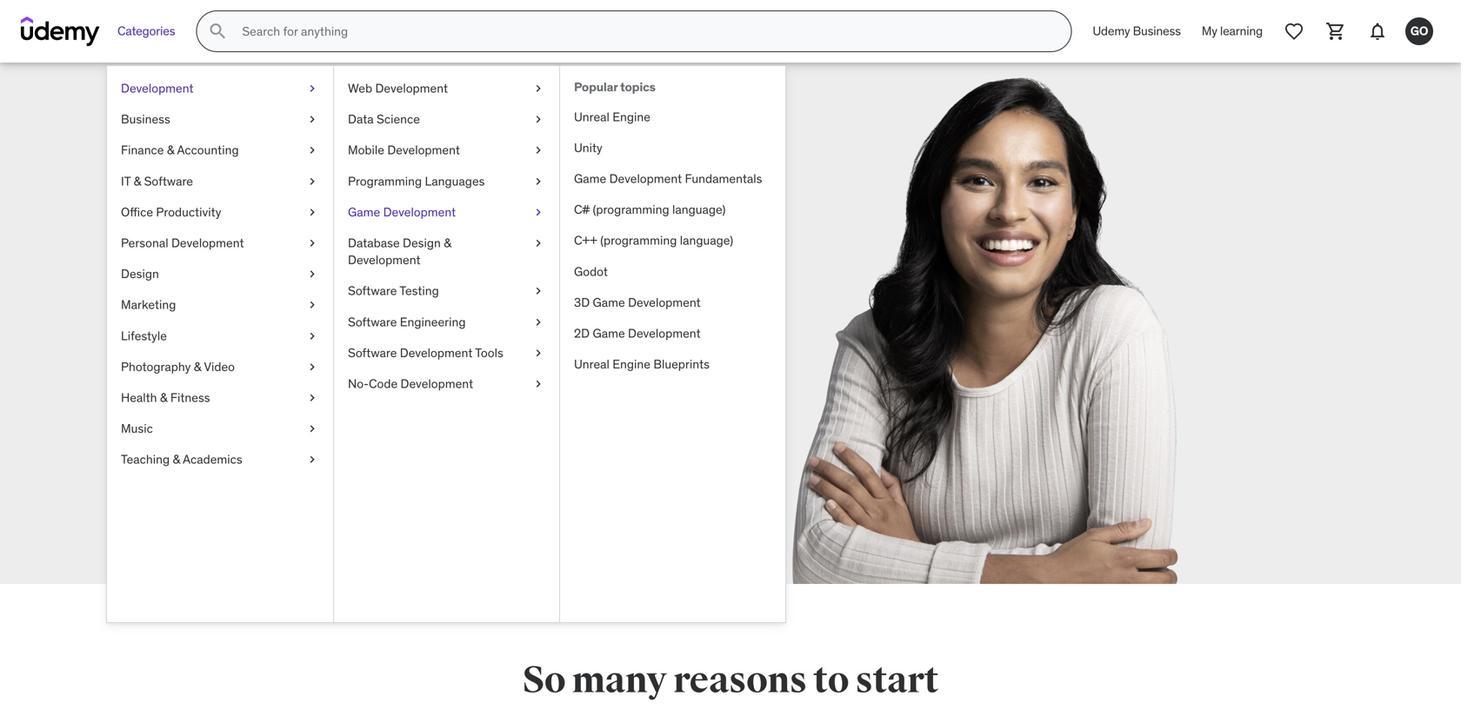 Task type: describe. For each thing, give the bounding box(es) containing it.
languages
[[425, 173, 485, 189]]

including
[[259, 348, 326, 369]]

with
[[204, 266, 296, 320]]

0 vertical spatial business
[[1133, 23, 1181, 39]]

software testing link
[[334, 276, 559, 307]]

engine for unreal engine
[[613, 109, 651, 125]]

get started
[[306, 396, 379, 414]]

programming
[[348, 173, 422, 189]]

topics
[[620, 79, 656, 95]]

categories button
[[107, 10, 186, 52]]

& for fitness
[[160, 390, 168, 406]]

software engineering link
[[334, 307, 559, 338]]

categories
[[117, 23, 175, 39]]

development down godot link at the top of the page
[[628, 295, 701, 310]]

—
[[241, 348, 255, 369]]

xsmall image for teaching & academics
[[305, 452, 319, 469]]

started
[[332, 396, 379, 414]]

udemy business
[[1093, 23, 1181, 39]]

lives
[[204, 348, 237, 369]]

finance
[[121, 142, 164, 158]]

c++ (programming language)
[[574, 233, 734, 249]]

xsmall image for web development
[[532, 80, 546, 97]]

xsmall image for no-code development
[[532, 376, 546, 393]]

change
[[398, 325, 452, 346]]

database design & development link
[[334, 228, 559, 276]]

tools
[[475, 345, 504, 361]]

music
[[121, 421, 153, 437]]

unreal for unreal engine blueprints
[[574, 357, 610, 372]]

lifestyle
[[121, 328, 167, 344]]

and
[[366, 325, 394, 346]]

development down software development tools link
[[401, 376, 473, 392]]

language) for c++ (programming language)
[[680, 233, 734, 249]]

programming languages
[[348, 173, 485, 189]]

health & fitness link
[[107, 383, 333, 414]]

development down 3d game development link
[[628, 326, 701, 341]]

& for accounting
[[167, 142, 174, 158]]

finance & accounting
[[121, 142, 239, 158]]

programming languages link
[[334, 166, 559, 197]]

web development link
[[334, 73, 559, 104]]

unreal engine link
[[560, 102, 786, 133]]

finance & accounting link
[[107, 135, 333, 166]]

teaching & academics
[[121, 452, 242, 468]]

photography & video
[[121, 359, 235, 375]]

(programming for c++
[[601, 233, 677, 249]]

it & software link
[[107, 166, 333, 197]]

submit search image
[[207, 21, 228, 42]]

c#
[[574, 202, 590, 218]]

unreal engine
[[574, 109, 651, 125]]

& for academics
[[173, 452, 180, 468]]

& for software
[[134, 173, 141, 189]]

us
[[304, 266, 351, 320]]

health & fitness
[[121, 390, 210, 406]]

xsmall image for health & fitness
[[305, 390, 319, 407]]

database
[[348, 235, 400, 251]]

fundamentals
[[685, 171, 763, 187]]

popular topics
[[574, 79, 656, 95]]

an
[[269, 325, 287, 346]]

xsmall image for software development tools
[[532, 345, 546, 362]]

reasons
[[673, 659, 807, 704]]

udemy business link
[[1083, 10, 1192, 52]]

xsmall image for data science
[[532, 111, 546, 128]]

it
[[121, 173, 131, 189]]

come teach with us become an instructor and change lives — including your own
[[204, 218, 452, 369]]

so many reasons to start
[[523, 659, 939, 704]]

mobile development
[[348, 142, 460, 158]]

personal
[[121, 235, 168, 251]]

web
[[348, 80, 372, 96]]

c# (programming language) link
[[560, 195, 786, 225]]

teach
[[331, 218, 444, 272]]

testing
[[400, 283, 439, 299]]

your
[[330, 348, 362, 369]]

development up c# (programming language)
[[610, 171, 682, 187]]

productivity
[[156, 204, 221, 220]]

xsmall image for software engineering
[[532, 314, 546, 331]]

blueprints
[[654, 357, 710, 372]]

c++ (programming language) link
[[560, 225, 786, 256]]

start
[[856, 659, 939, 704]]

& inside database design & development
[[444, 235, 451, 251]]

learning
[[1221, 23, 1263, 39]]

godot link
[[560, 256, 786, 287]]

game inside 2d game development link
[[593, 326, 625, 341]]

design inside database design & development
[[403, 235, 441, 251]]

notifications image
[[1368, 21, 1389, 42]]

teaching
[[121, 452, 170, 468]]

video
[[204, 359, 235, 375]]

accounting
[[177, 142, 239, 158]]

game up database
[[348, 204, 380, 220]]

development down programming languages
[[383, 204, 456, 220]]

2d
[[574, 326, 590, 341]]

development up science
[[375, 80, 448, 96]]

game development
[[348, 204, 456, 220]]

software for software testing
[[348, 283, 397, 299]]

xsmall image for photography & video
[[305, 359, 319, 376]]

& for video
[[194, 359, 201, 375]]

my learning
[[1202, 23, 1263, 39]]

no-code development
[[348, 376, 473, 392]]

Search for anything text field
[[239, 17, 1050, 46]]

become
[[204, 325, 265, 346]]



Task type: locate. For each thing, give the bounding box(es) containing it.
xsmall image inside photography & video link
[[305, 359, 319, 376]]

& right 'it'
[[134, 173, 141, 189]]

& inside teaching & academics link
[[173, 452, 180, 468]]

data science link
[[334, 104, 559, 135]]

(programming for c#
[[593, 202, 670, 218]]

code
[[369, 376, 398, 392]]

1 horizontal spatial business
[[1133, 23, 1181, 39]]

engine for unreal engine blueprints
[[613, 357, 651, 372]]

game
[[574, 171, 607, 187], [348, 204, 380, 220], [593, 295, 625, 310], [593, 326, 625, 341]]

& right "health"
[[160, 390, 168, 406]]

2d game development link
[[560, 318, 786, 349]]

software testing
[[348, 283, 439, 299]]

my learning link
[[1192, 10, 1274, 52]]

game right 3d
[[593, 295, 625, 310]]

language)
[[673, 202, 726, 218], [680, 233, 734, 249]]

software development tools link
[[334, 338, 559, 369]]

xsmall image inside software testing 'link'
[[532, 283, 546, 300]]

language) for c# (programming language)
[[673, 202, 726, 218]]

game inside 3d game development link
[[593, 295, 625, 310]]

marketing link
[[107, 290, 333, 321]]

xsmall image for development
[[305, 80, 319, 97]]

xsmall image inside it & software link
[[305, 173, 319, 190]]

development inside database design & development
[[348, 252, 421, 268]]

2 engine from the top
[[613, 357, 651, 372]]

instructor
[[291, 325, 362, 346]]

development inside "link"
[[171, 235, 244, 251]]

xsmall image inside finance & accounting link
[[305, 142, 319, 159]]

& inside photography & video link
[[194, 359, 201, 375]]

game down unity
[[574, 171, 607, 187]]

unreal down "2d"
[[574, 357, 610, 372]]

xsmall image inside office productivity link
[[305, 204, 319, 221]]

popular
[[574, 79, 618, 95]]

0 vertical spatial design
[[403, 235, 441, 251]]

game right "2d"
[[593, 326, 625, 341]]

wishlist image
[[1284, 21, 1305, 42]]

go
[[1411, 23, 1429, 39]]

3d
[[574, 295, 590, 310]]

0 vertical spatial (programming
[[593, 202, 670, 218]]

mobile development link
[[334, 135, 559, 166]]

3d game development link
[[560, 287, 786, 318]]

science
[[377, 111, 420, 127]]

& down the game development link
[[444, 235, 451, 251]]

xsmall image inside mobile development link
[[532, 142, 546, 159]]

1 vertical spatial language)
[[680, 233, 734, 249]]

xsmall image for music
[[305, 421, 319, 438]]

database design & development
[[348, 235, 451, 268]]

come
[[204, 218, 323, 272]]

design down game development
[[403, 235, 441, 251]]

xsmall image inside "data science" link
[[532, 111, 546, 128]]

language) down fundamentals on the top of page
[[673, 202, 726, 218]]

0 horizontal spatial design
[[121, 266, 159, 282]]

0 vertical spatial language)
[[673, 202, 726, 218]]

teaching & academics link
[[107, 445, 333, 476]]

1 vertical spatial design
[[121, 266, 159, 282]]

business up finance
[[121, 111, 170, 127]]

xsmall image for game development
[[532, 204, 546, 221]]

personal development link
[[107, 228, 333, 259]]

1 vertical spatial unreal
[[574, 357, 610, 372]]

xsmall image for database design & development
[[532, 235, 546, 252]]

development up programming languages
[[387, 142, 460, 158]]

xsmall image inside the game development link
[[532, 204, 546, 221]]

xsmall image inside health & fitness link
[[305, 390, 319, 407]]

music link
[[107, 414, 333, 445]]

(programming inside c++ (programming language) link
[[601, 233, 677, 249]]

(programming inside c# (programming language) link
[[593, 202, 670, 218]]

1 vertical spatial business
[[121, 111, 170, 127]]

lifestyle link
[[107, 321, 333, 352]]

xsmall image inside web development link
[[532, 80, 546, 97]]

& right teaching
[[173, 452, 180, 468]]

development down database
[[348, 252, 421, 268]]

design link
[[107, 259, 333, 290]]

0 vertical spatial unreal
[[574, 109, 610, 125]]

game development element
[[559, 66, 786, 623]]

1 engine from the top
[[613, 109, 651, 125]]

xsmall image
[[305, 111, 319, 128], [532, 111, 546, 128], [305, 173, 319, 190], [532, 204, 546, 221], [305, 235, 319, 252], [532, 235, 546, 252], [532, 376, 546, 393], [305, 390, 319, 407], [305, 421, 319, 438]]

engine down 2d game development
[[613, 357, 651, 372]]

development down "engineering"
[[400, 345, 473, 361]]

xsmall image for mobile development
[[532, 142, 546, 159]]

xsmall image inside development link
[[305, 80, 319, 97]]

academics
[[183, 452, 242, 468]]

unity link
[[560, 133, 786, 164]]

software
[[144, 173, 193, 189], [348, 283, 397, 299], [348, 314, 397, 330], [348, 345, 397, 361]]

c# (programming language)
[[574, 202, 726, 218]]

fitness
[[170, 390, 210, 406]]

office
[[121, 204, 153, 220]]

to
[[814, 659, 849, 704]]

& inside finance & accounting link
[[167, 142, 174, 158]]

xsmall image inside software engineering link
[[532, 314, 546, 331]]

0 vertical spatial engine
[[613, 109, 651, 125]]

business right udemy
[[1133, 23, 1181, 39]]

engine down "topics"
[[613, 109, 651, 125]]

development
[[121, 80, 194, 96], [375, 80, 448, 96], [387, 142, 460, 158], [610, 171, 682, 187], [383, 204, 456, 220], [171, 235, 244, 251], [348, 252, 421, 268], [628, 295, 701, 310], [628, 326, 701, 341], [400, 345, 473, 361], [401, 376, 473, 392]]

unreal engine blueprints
[[574, 357, 710, 372]]

software for software development tools
[[348, 345, 397, 361]]

&
[[167, 142, 174, 158], [134, 173, 141, 189], [444, 235, 451, 251], [194, 359, 201, 375], [160, 390, 168, 406], [173, 452, 180, 468]]

xsmall image inside design link
[[305, 266, 319, 283]]

& inside health & fitness link
[[160, 390, 168, 406]]

xsmall image inside lifestyle link
[[305, 328, 319, 345]]

software development tools
[[348, 345, 504, 361]]

(programming down c# (programming language)
[[601, 233, 677, 249]]

web development
[[348, 80, 448, 96]]

unity
[[574, 140, 603, 156]]

software for software engineering
[[348, 314, 397, 330]]

3d game development
[[574, 295, 701, 310]]

it & software
[[121, 173, 193, 189]]

1 horizontal spatial design
[[403, 235, 441, 251]]

no-
[[348, 376, 369, 392]]

xsmall image for design
[[305, 266, 319, 283]]

xsmall image inside 'no-code development' link
[[532, 376, 546, 393]]

xsmall image inside 'personal development' "link"
[[305, 235, 319, 252]]

own
[[366, 348, 396, 369]]

game development link
[[334, 197, 559, 228]]

1 vertical spatial (programming
[[601, 233, 677, 249]]

xsmall image inside music "link"
[[305, 421, 319, 438]]

xsmall image inside database design & development link
[[532, 235, 546, 252]]

engine
[[613, 109, 651, 125], [613, 357, 651, 372]]

& inside it & software link
[[134, 173, 141, 189]]

game development fundamentals link
[[560, 164, 786, 195]]

(programming
[[593, 202, 670, 218], [601, 233, 677, 249]]

xsmall image inside business "link"
[[305, 111, 319, 128]]

development down categories dropdown button at the top left of the page
[[121, 80, 194, 96]]

xsmall image inside teaching & academics link
[[305, 452, 319, 469]]

0 horizontal spatial business
[[121, 111, 170, 127]]

many
[[572, 659, 667, 704]]

software down software testing
[[348, 314, 397, 330]]

xsmall image for personal development
[[305, 235, 319, 252]]

photography
[[121, 359, 191, 375]]

unreal down popular
[[574, 109, 610, 125]]

data
[[348, 111, 374, 127]]

xsmall image for business
[[305, 111, 319, 128]]

unreal for unreal engine
[[574, 109, 610, 125]]

language) down c# (programming language) link
[[680, 233, 734, 249]]

xsmall image inside programming languages link
[[532, 173, 546, 190]]

xsmall image inside marketing 'link'
[[305, 297, 319, 314]]

business inside "link"
[[121, 111, 170, 127]]

1 unreal from the top
[[574, 109, 610, 125]]

software up 'office productivity'
[[144, 173, 193, 189]]

xsmall image for software testing
[[532, 283, 546, 300]]

xsmall image for office productivity
[[305, 204, 319, 221]]

game inside game development fundamentals link
[[574, 171, 607, 187]]

design down personal
[[121, 266, 159, 282]]

1 vertical spatial engine
[[613, 357, 651, 372]]

udemy image
[[21, 17, 100, 46]]

development down office productivity link at left top
[[171, 235, 244, 251]]

udemy
[[1093, 23, 1131, 39]]

unreal engine blueprints link
[[560, 349, 786, 380]]

xsmall image for marketing
[[305, 297, 319, 314]]

& right finance
[[167, 142, 174, 158]]

xsmall image
[[305, 80, 319, 97], [532, 80, 546, 97], [305, 142, 319, 159], [532, 142, 546, 159], [532, 173, 546, 190], [305, 204, 319, 221], [305, 266, 319, 283], [532, 283, 546, 300], [305, 297, 319, 314], [532, 314, 546, 331], [305, 328, 319, 345], [532, 345, 546, 362], [305, 359, 319, 376], [305, 452, 319, 469]]

personal development
[[121, 235, 244, 251]]

software up code
[[348, 345, 397, 361]]

xsmall image for programming languages
[[532, 173, 546, 190]]

(programming up c++ (programming language)
[[593, 202, 670, 218]]

go link
[[1399, 10, 1441, 52]]

mobile
[[348, 142, 385, 158]]

game development fundamentals
[[574, 171, 763, 187]]

shopping cart with 0 items image
[[1326, 21, 1347, 42]]

xsmall image inside software development tools link
[[532, 345, 546, 362]]

2d game development
[[574, 326, 701, 341]]

office productivity link
[[107, 197, 333, 228]]

my
[[1202, 23, 1218, 39]]

health
[[121, 390, 157, 406]]

business link
[[107, 104, 333, 135]]

so
[[523, 659, 566, 704]]

2 unreal from the top
[[574, 357, 610, 372]]

godot
[[574, 264, 608, 280]]

xsmall image for lifestyle
[[305, 328, 319, 345]]

xsmall image for it & software
[[305, 173, 319, 190]]

software up and
[[348, 283, 397, 299]]

& left "video"
[[194, 359, 201, 375]]

software inside 'link'
[[348, 283, 397, 299]]

photography & video link
[[107, 352, 333, 383]]

xsmall image for finance & accounting
[[305, 142, 319, 159]]

software engineering
[[348, 314, 466, 330]]

get
[[306, 396, 329, 414]]



Task type: vqa. For each thing, say whether or not it's contained in the screenshot.
"Godot" 'link'
yes



